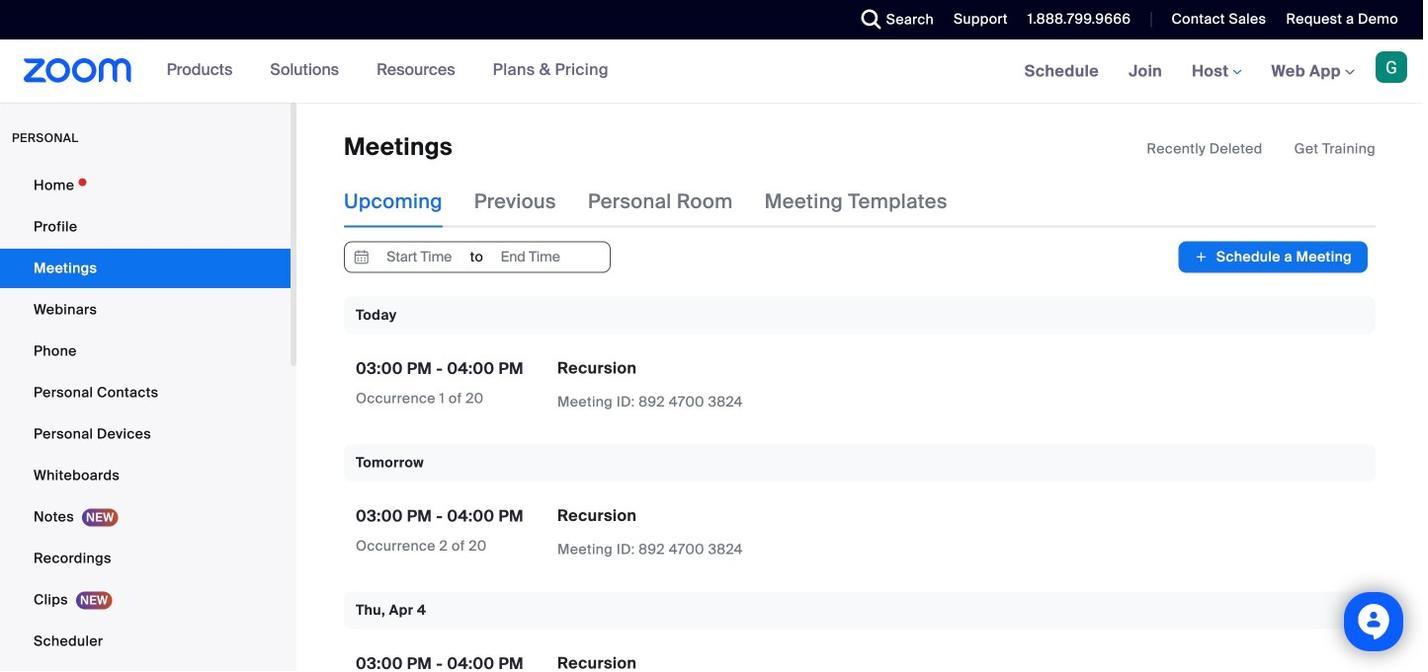 Task type: describe. For each thing, give the bounding box(es) containing it.
tabs of meeting tab list
[[344, 176, 979, 228]]

Date Range Picker End field
[[485, 243, 576, 272]]

personal menu menu
[[0, 166, 291, 672]]

3 recursion element from the top
[[557, 654, 637, 672]]

meetings navigation
[[1010, 40, 1423, 104]]

add image
[[1194, 247, 1208, 267]]

profile picture image
[[1376, 51, 1407, 83]]

Date Range Picker Start field
[[373, 243, 465, 272]]

1 recursion element from the top
[[557, 358, 637, 379]]



Task type: locate. For each thing, give the bounding box(es) containing it.
date image
[[350, 243, 373, 272]]

2 recursion element from the top
[[557, 506, 637, 527]]

0 vertical spatial recursion element
[[557, 358, 637, 379]]

recursion element
[[557, 358, 637, 379], [557, 506, 637, 527], [557, 654, 637, 672]]

2 vertical spatial recursion element
[[557, 654, 637, 672]]

1 vertical spatial recursion element
[[557, 506, 637, 527]]

zoom logo image
[[24, 58, 132, 83]]

banner
[[0, 40, 1423, 104]]

product information navigation
[[152, 40, 623, 103]]

application
[[1147, 139, 1376, 159], [557, 358, 903, 413], [557, 506, 903, 561], [557, 654, 903, 672]]



Task type: vqa. For each thing, say whether or not it's contained in the screenshot.
Date Range Picker Start Field
yes



